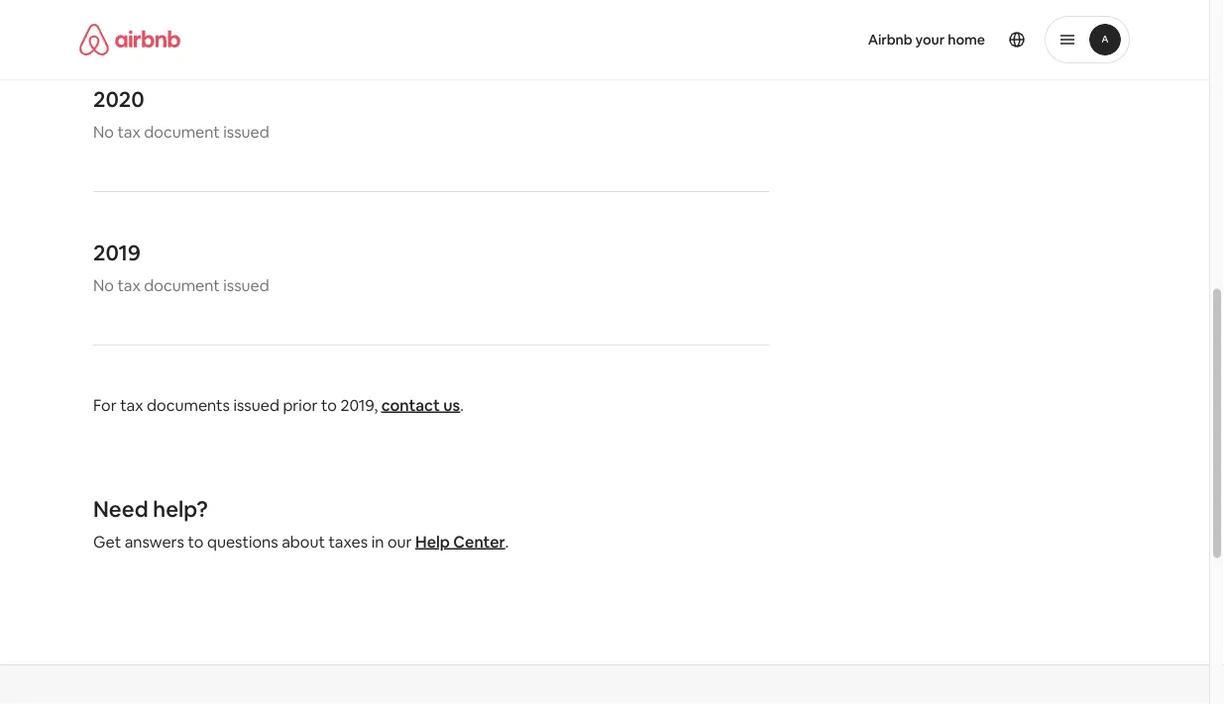 Task type: locate. For each thing, give the bounding box(es) containing it.
no
[[93, 121, 114, 142], [93, 275, 114, 295]]

our
[[388, 532, 412, 552]]

about
[[282, 532, 325, 552]]

0 vertical spatial no tax document issued
[[93, 121, 269, 142]]

0 horizontal spatial to
[[188, 532, 204, 552]]

2 no tax document issued from the top
[[93, 275, 269, 295]]

2 document from the top
[[144, 275, 220, 295]]

1 document from the top
[[144, 121, 220, 142]]

document for 2020
[[144, 121, 220, 142]]

1 vertical spatial issued
[[223, 275, 269, 295]]

to down help?
[[188, 532, 204, 552]]

1 vertical spatial to
[[188, 532, 204, 552]]

document
[[144, 121, 220, 142], [144, 275, 220, 295]]

1 no tax document issued from the top
[[93, 121, 269, 142]]

1 vertical spatial no
[[93, 275, 114, 295]]

issued for 2019
[[223, 275, 269, 295]]

contact
[[381, 395, 440, 415]]

,
[[374, 395, 378, 415]]

1 horizontal spatial 2019
[[341, 395, 374, 415]]

0 horizontal spatial .
[[460, 395, 464, 415]]

. right contact on the bottom left of the page
[[460, 395, 464, 415]]

0 vertical spatial no
[[93, 121, 114, 142]]

1 vertical spatial 2019
[[341, 395, 374, 415]]

center
[[453, 532, 505, 552]]

taxes
[[329, 532, 368, 552]]

no for 2020
[[93, 121, 114, 142]]

2019
[[93, 238, 141, 267], [341, 395, 374, 415]]

issued
[[223, 121, 269, 142], [223, 275, 269, 295], [233, 395, 279, 415]]

2020
[[93, 85, 144, 113]]

to right prior
[[321, 395, 337, 415]]

1 vertical spatial document
[[144, 275, 220, 295]]

no tax document issued for 2020
[[93, 121, 269, 142]]

0 horizontal spatial 2019
[[93, 238, 141, 267]]

issued for 2020
[[223, 121, 269, 142]]

contact us link
[[381, 395, 460, 415]]

tax
[[117, 121, 141, 142], [117, 275, 141, 295], [120, 395, 143, 415]]

0 vertical spatial issued
[[223, 121, 269, 142]]

documents
[[147, 395, 230, 415]]

questions
[[207, 532, 278, 552]]

document for 2019
[[144, 275, 220, 295]]

0 vertical spatial document
[[144, 121, 220, 142]]

1 no from the top
[[93, 121, 114, 142]]

home
[[948, 31, 985, 49]]

.
[[460, 395, 464, 415], [505, 532, 509, 552]]

to
[[321, 395, 337, 415], [188, 532, 204, 552]]

. right help
[[505, 532, 509, 552]]

no tax document issued
[[93, 121, 269, 142], [93, 275, 269, 295]]

1 vertical spatial tax
[[117, 275, 141, 295]]

1 vertical spatial no tax document issued
[[93, 275, 269, 295]]

2 no from the top
[[93, 275, 114, 295]]

need
[[93, 495, 148, 523]]

1 vertical spatial .
[[505, 532, 509, 552]]

help center link
[[415, 532, 505, 552]]

0 vertical spatial tax
[[117, 121, 141, 142]]

1 horizontal spatial .
[[505, 532, 509, 552]]

0 vertical spatial to
[[321, 395, 337, 415]]



Task type: vqa. For each thing, say whether or not it's contained in the screenshot.
the nuts, inside Food Snacks Wine, nuts, chips, crackers, pretzels. Feel free to bring anything extra you like we will serve it.
no



Task type: describe. For each thing, give the bounding box(es) containing it.
tax for 2020
[[117, 121, 141, 142]]

profile element
[[629, 0, 1130, 79]]

1 horizontal spatial to
[[321, 395, 337, 415]]

to inside need help? get answers to questions about taxes in our help center .
[[188, 532, 204, 552]]

airbnb
[[868, 31, 913, 49]]

2 vertical spatial tax
[[120, 395, 143, 415]]

help?
[[153, 495, 208, 523]]

your
[[916, 31, 945, 49]]

for
[[93, 395, 117, 415]]

no for 2019
[[93, 275, 114, 295]]

0 vertical spatial .
[[460, 395, 464, 415]]

for tax documents issued prior to 2019 , contact us .
[[93, 395, 464, 415]]

us
[[443, 395, 460, 415]]

airbnb your home
[[868, 31, 985, 49]]

help
[[415, 532, 450, 552]]

get
[[93, 532, 121, 552]]

. inside need help? get answers to questions about taxes in our help center .
[[505, 532, 509, 552]]

in
[[371, 532, 384, 552]]

answers
[[125, 532, 184, 552]]

no tax document issued for 2019
[[93, 275, 269, 295]]

need help? get answers to questions about taxes in our help center .
[[93, 495, 509, 552]]

prior
[[283, 395, 318, 415]]

airbnb your home link
[[856, 19, 997, 60]]

0 vertical spatial 2019
[[93, 238, 141, 267]]

tax for 2019
[[117, 275, 141, 295]]

2 vertical spatial issued
[[233, 395, 279, 415]]



